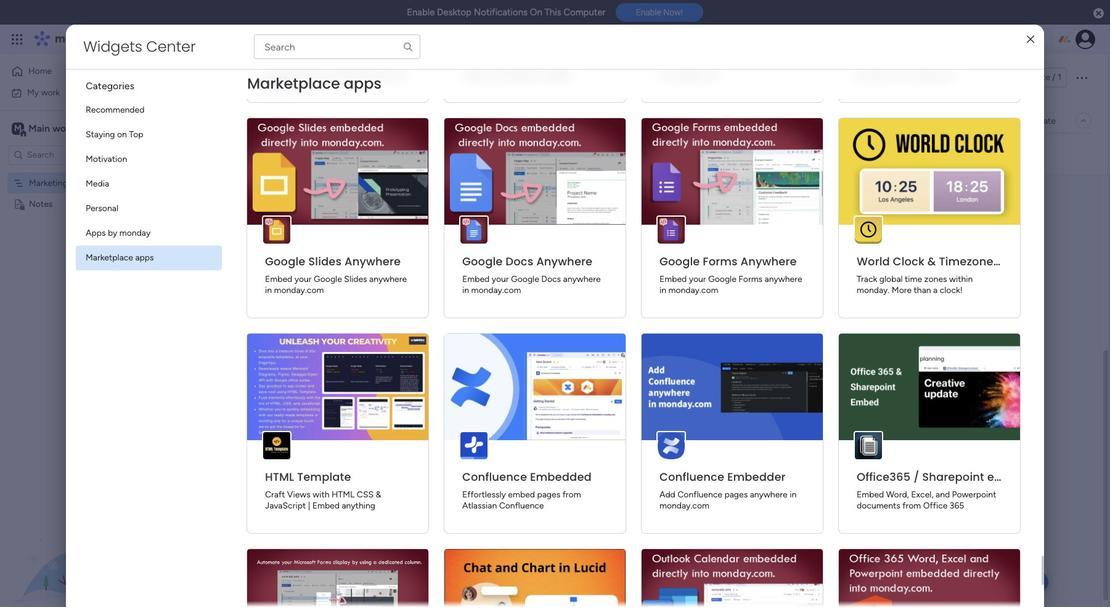 Task type: locate. For each thing, give the bounding box(es) containing it.
2 vertical spatial from
[[903, 501, 921, 512]]

2 horizontal spatial anywhere
[[741, 254, 797, 269]]

0 horizontal spatial apps
[[135, 253, 154, 263]]

1 vertical spatial add
[[660, 490, 675, 500]]

in inside the embed your google sheet anywhere in monday.com
[[660, 70, 666, 80]]

main left table
[[206, 115, 224, 126]]

google docs anywhere embed your google docs anywhere in monday.com
[[462, 254, 601, 296]]

with down template at the left bottom of page
[[313, 490, 329, 500]]

recommended
[[86, 105, 144, 115]]

media option
[[76, 172, 222, 197]]

from down embedded
[[563, 490, 581, 500]]

2 horizontal spatial from
[[903, 501, 921, 512]]

marketing
[[187, 63, 285, 91], [29, 178, 68, 188]]

embed up powerpoint
[[987, 470, 1028, 485]]

0 vertical spatial marketplace
[[247, 73, 340, 94]]

enable desktop notifications on this computer
[[407, 7, 606, 18]]

pages inside confluence embedded effortlessly embed pages from atlassian confluence
[[537, 490, 560, 500]]

anywhere
[[345, 254, 401, 269], [536, 254, 593, 269], [741, 254, 797, 269]]

anywhere inside the embed your google sheet anywhere in monday.com
[[763, 59, 801, 69]]

google inside the embed your google sheet anywhere in monday.com
[[708, 59, 736, 69]]

2 anywhere from the left
[[536, 254, 593, 269]]

marketing plan
[[187, 63, 333, 91], [29, 178, 86, 188]]

my work
[[27, 87, 60, 98]]

and left keep
[[410, 93, 425, 104]]

embed inside google slides anywhere embed your google slides anywhere in monday.com
[[265, 274, 292, 285]]

& up zones
[[928, 254, 936, 269]]

enable inside "button"
[[636, 8, 661, 17]]

invite / 1
[[1029, 72, 1061, 83]]

widget inside add widget popup button
[[300, 148, 327, 158]]

1 vertical spatial work
[[41, 87, 60, 98]]

calendar
[[936, 59, 970, 69]]

0 horizontal spatial more
[[579, 92, 599, 103]]

activity
[[948, 72, 978, 83]]

1 vertical spatial and
[[410, 93, 425, 104]]

pages
[[537, 490, 560, 500], [724, 490, 748, 500]]

embed inside the office365 / sharepoint embed embed word, excel, and powerpoint documents from office 365
[[857, 490, 884, 500]]

enable left desktop
[[407, 7, 435, 18]]

more dots image
[[608, 206, 616, 215]]

more down meaningful
[[579, 92, 599, 103]]

0 vertical spatial marketplace apps
[[247, 73, 382, 94]]

of right type
[[257, 93, 265, 104]]

help button
[[1005, 573, 1048, 593]]

now!
[[663, 8, 683, 17]]

google inside embed your google calendar anywhere in monday.com
[[905, 59, 934, 69]]

anything
[[342, 501, 375, 512]]

1 horizontal spatial with
[[490, 70, 507, 80]]

search image
[[402, 41, 414, 52]]

1 horizontal spatial of
[[469, 93, 477, 104]]

add
[[282, 148, 298, 158], [660, 490, 675, 500]]

1 vertical spatial apps
[[135, 253, 154, 263]]

embed inside create automation from monday to google sheets and embed for quick access!
[[341, 70, 368, 80]]

and left show board description icon in the left top of the page
[[324, 70, 339, 80]]

marketplace apps down apps by monday
[[86, 253, 154, 263]]

marketplace apps down automation
[[247, 73, 382, 94]]

marketplace apps option
[[76, 246, 222, 271]]

1 pages from the left
[[537, 490, 560, 500]]

1 horizontal spatial marketplace
[[247, 73, 340, 94]]

html template craft views with html css & javascript | embed anything
[[265, 470, 381, 512]]

0 horizontal spatial marketplace apps
[[86, 253, 154, 263]]

dapulse integrations image
[[880, 116, 889, 125]]

0 vertical spatial widget
[[544, 70, 571, 80]]

1 vertical spatial marketplace apps
[[86, 253, 154, 263]]

1 horizontal spatial add
[[660, 490, 675, 500]]

Search in workspace field
[[26, 148, 103, 162]]

more down global
[[892, 285, 912, 296]]

motivation option
[[76, 147, 222, 172]]

0 horizontal spatial embed
[[508, 490, 535, 500]]

0 horizontal spatial from
[[340, 59, 358, 69]]

enable
[[407, 7, 435, 18], [636, 8, 661, 17]]

anywhere
[[763, 59, 801, 69], [857, 70, 894, 80], [369, 274, 407, 285], [563, 274, 601, 285], [765, 274, 802, 285], [750, 490, 788, 500]]

widgets center
[[83, 36, 196, 57]]

your inside the embed your google sheet anywhere in monday.com
[[689, 59, 706, 69]]

with inside html template craft views with html css & javascript | embed anything
[[313, 490, 329, 500]]

more
[[579, 92, 599, 103], [892, 285, 912, 296]]

/ left 1
[[1052, 72, 1056, 83]]

0 vertical spatial html
[[265, 470, 294, 485]]

0 vertical spatial &
[[928, 254, 936, 269]]

see
[[216, 34, 230, 44], [562, 92, 577, 103]]

0 horizontal spatial marketplace
[[86, 253, 133, 263]]

option
[[0, 172, 157, 174]]

1 vertical spatial widget
[[300, 148, 327, 158]]

staying
[[86, 129, 115, 140]]

office365
[[857, 470, 911, 485]]

1 horizontal spatial embed
[[987, 470, 1028, 485]]

marketing up notes
[[29, 178, 68, 188]]

atlassian
[[462, 501, 497, 512]]

0 vertical spatial with
[[490, 70, 507, 80]]

of right "track"
[[469, 93, 477, 104]]

data
[[503, 59, 520, 69]]

private board image
[[13, 198, 25, 210]]

work
[[100, 32, 122, 46], [41, 87, 60, 98]]

kendall parks image
[[1076, 30, 1095, 49]]

0 horizontal spatial see
[[216, 34, 230, 44]]

effortlessly
[[462, 490, 506, 500]]

1 vertical spatial embed
[[508, 490, 535, 500]]

workspace selection element
[[12, 121, 103, 137]]

with inside transform data into meaningful visuals with dynamic widget
[[490, 70, 507, 80]]

select product image
[[11, 33, 23, 46]]

0 horizontal spatial enable
[[407, 7, 435, 18]]

work up categories
[[100, 32, 122, 46]]

1 vertical spatial /
[[914, 470, 919, 485]]

activity button
[[943, 68, 1001, 88]]

anywhere inside google slides anywhere embed your google slides anywhere in monday.com
[[345, 254, 401, 269]]

plan up assign
[[290, 63, 333, 91]]

assign
[[299, 93, 325, 104]]

embed inside embed your google calendar anywhere in monday.com
[[857, 59, 884, 69]]

1 horizontal spatial enable
[[636, 8, 661, 17]]

add to favorites image
[[363, 71, 375, 84]]

categories list box
[[76, 70, 232, 271]]

1 vertical spatial with
[[313, 490, 329, 500]]

v2 search image
[[344, 147, 354, 161]]

main inside workspace selection element
[[28, 122, 50, 134]]

office365 / sharepoint embed embed word, excel, and powerpoint documents from office 365
[[857, 470, 1028, 512]]

and for office365
[[936, 490, 950, 500]]

embed inside the office365 / sharepoint embed embed word, excel, and powerpoint documents from office 365
[[987, 470, 1028, 485]]

1 horizontal spatial anywhere
[[536, 254, 593, 269]]

1 horizontal spatial /
[[1052, 72, 1056, 83]]

1 horizontal spatial marketing
[[187, 63, 285, 91]]

template
[[297, 470, 351, 485]]

1 vertical spatial more
[[892, 285, 912, 296]]

enable for enable now!
[[636, 8, 661, 17]]

1
[[1058, 72, 1061, 83]]

/ inside the office365 / sharepoint embed embed word, excel, and powerpoint documents from office 365
[[914, 470, 919, 485]]

google inside create automation from monday to google sheets and embed for quick access!
[[265, 70, 293, 80]]

enable left now!
[[636, 8, 661, 17]]

monday up for
[[360, 59, 391, 69]]

1 vertical spatial docs
[[541, 274, 561, 285]]

1 horizontal spatial forms
[[739, 274, 763, 285]]

anywhere inside embed your google calendar anywhere in monday.com
[[857, 70, 894, 80]]

marketplace apps inside option
[[86, 253, 154, 263]]

monday.com inside embed your google calendar anywhere in monday.com
[[905, 70, 955, 80]]

automation
[[293, 59, 338, 69]]

1 horizontal spatial work
[[100, 32, 122, 46]]

html up craft
[[265, 470, 294, 485]]

marketplace
[[247, 73, 340, 94], [86, 253, 133, 263]]

and up the office
[[936, 490, 950, 500]]

1 vertical spatial marketplace
[[86, 253, 133, 263]]

monday up home button
[[55, 32, 97, 46]]

notifications
[[474, 7, 528, 18]]

html up anything
[[332, 490, 355, 500]]

from inside create automation from monday to google sheets and embed for quick access!
[[340, 59, 358, 69]]

main right workspace image
[[28, 122, 50, 134]]

plans
[[232, 34, 253, 44]]

apps
[[344, 73, 382, 94], [135, 253, 154, 263]]

0 vertical spatial add
[[282, 148, 298, 158]]

0 vertical spatial plan
[[290, 63, 333, 91]]

0 horizontal spatial forms
[[703, 254, 738, 269]]

1 vertical spatial see
[[562, 92, 577, 103]]

0 horizontal spatial add
[[282, 148, 298, 158]]

manage
[[189, 93, 219, 104]]

lottie animation image
[[0, 483, 157, 608]]

pages inside confluence embedder add confluence pages anywhere in monday.com
[[724, 490, 748, 500]]

arrow down image
[[498, 146, 513, 161]]

see more
[[562, 92, 599, 103]]

2 pages from the left
[[724, 490, 748, 500]]

confluence
[[462, 470, 527, 485], [660, 470, 724, 485], [678, 490, 722, 500], [499, 501, 544, 512]]

your inside google slides anywhere embed your google slides anywhere in monday.com
[[294, 274, 312, 285]]

in
[[660, 70, 666, 80], [896, 70, 903, 80], [265, 285, 272, 296], [462, 285, 469, 296], [660, 285, 666, 296], [790, 490, 796, 500]]

1 vertical spatial monday
[[360, 59, 391, 69]]

show board description image
[[342, 71, 357, 84]]

main inside "button"
[[206, 115, 224, 126]]

0 horizontal spatial and
[[324, 70, 339, 80]]

widget down meaningful
[[544, 70, 571, 80]]

0 horizontal spatial &
[[376, 490, 381, 500]]

None search field
[[254, 35, 420, 59]]

plan down search in workspace field
[[70, 178, 86, 188]]

0 horizontal spatial plan
[[70, 178, 86, 188]]

1 vertical spatial &
[[376, 490, 381, 500]]

0 vertical spatial from
[[340, 59, 358, 69]]

/ up the excel,
[[914, 470, 919, 485]]

computer
[[564, 7, 606, 18]]

track
[[857, 274, 877, 285]]

1 horizontal spatial html
[[332, 490, 355, 500]]

top
[[129, 129, 143, 140]]

a
[[933, 285, 938, 296]]

pages down embedded
[[537, 490, 560, 500]]

Search field
[[354, 145, 390, 162]]

anywhere inside "google docs anywhere embed your google docs anywhere in monday.com"
[[536, 254, 593, 269]]

0 horizontal spatial pages
[[537, 490, 560, 500]]

& right css
[[376, 490, 381, 500]]

see for see plans
[[216, 34, 230, 44]]

see left plans
[[216, 34, 230, 44]]

0 horizontal spatial /
[[914, 470, 919, 485]]

&
[[928, 254, 936, 269], [376, 490, 381, 500]]

0 horizontal spatial main
[[28, 122, 50, 134]]

from down the excel,
[[903, 501, 921, 512]]

staying on top
[[86, 129, 143, 140]]

and
[[324, 70, 339, 80], [410, 93, 425, 104], [936, 490, 950, 500]]

monday.
[[857, 285, 890, 296]]

1 horizontal spatial main
[[206, 115, 224, 126]]

see inside button
[[216, 34, 230, 44]]

0 vertical spatial apps
[[344, 73, 382, 94]]

1 horizontal spatial marketplace apps
[[247, 73, 382, 94]]

anywhere inside google forms anywhere embed your google forms anywhere in monday.com
[[741, 254, 797, 269]]

timelines
[[373, 93, 408, 104]]

in inside embed your google calendar anywhere in monday.com
[[896, 70, 903, 80]]

2 vertical spatial and
[[936, 490, 950, 500]]

see for see more
[[562, 92, 577, 103]]

in inside google slides anywhere embed your google slides anywhere in monday.com
[[265, 285, 272, 296]]

2 vertical spatial monday
[[119, 228, 151, 239]]

and inside create automation from monday to google sheets and embed for quick access!
[[324, 70, 339, 80]]

0 horizontal spatial marketing plan
[[29, 178, 86, 188]]

marketing plan up notes
[[29, 178, 86, 188]]

embed inside "google docs anywhere embed your google docs anywhere in monday.com"
[[462, 274, 490, 285]]

embed inside confluence embedded effortlessly embed pages from atlassian confluence
[[508, 490, 535, 500]]

collapse board header image
[[1079, 116, 1088, 126]]

your
[[689, 59, 706, 69], [886, 59, 903, 69], [505, 93, 523, 104], [294, 274, 312, 285], [492, 274, 509, 285], [689, 274, 706, 285]]

widget
[[544, 70, 571, 80], [300, 148, 327, 158]]

filter
[[474, 148, 494, 159]]

work right my at left top
[[41, 87, 60, 98]]

0 horizontal spatial slides
[[308, 254, 342, 269]]

Search for a column type search field
[[254, 35, 420, 59]]

1 horizontal spatial marketing plan
[[187, 63, 333, 91]]

1 vertical spatial forms
[[739, 274, 763, 285]]

lottie animation element
[[0, 483, 157, 608]]

1 horizontal spatial &
[[928, 254, 936, 269]]

embed
[[987, 470, 1028, 485], [508, 490, 535, 500]]

0 horizontal spatial widget
[[300, 148, 327, 158]]

widget down add view "image"
[[300, 148, 327, 158]]

more inside world clock & timezone converter track global time zones within monday. more than a clock!
[[892, 285, 912, 296]]

main content
[[163, 0, 1110, 608]]

0 vertical spatial see
[[216, 34, 230, 44]]

1 vertical spatial marketing plan
[[29, 178, 86, 188]]

list box
[[0, 170, 157, 381]]

with down data
[[490, 70, 507, 80]]

pages down embedder
[[724, 490, 748, 500]]

word,
[[886, 490, 909, 500]]

access!
[[265, 81, 295, 91]]

1 vertical spatial from
[[563, 490, 581, 500]]

work inside 'button'
[[41, 87, 60, 98]]

manage any type of project. assign owners, set timelines and keep track of where your project stands.
[[189, 93, 582, 104]]

documents
[[857, 501, 900, 512]]

into
[[523, 59, 538, 69]]

css
[[357, 490, 374, 500]]

0 vertical spatial docs
[[506, 254, 533, 269]]

work for my
[[41, 87, 60, 98]]

0 vertical spatial marketing
[[187, 63, 285, 91]]

1 horizontal spatial from
[[563, 490, 581, 500]]

1 horizontal spatial see
[[562, 92, 577, 103]]

google
[[708, 59, 736, 69], [905, 59, 934, 69], [265, 70, 293, 80], [265, 254, 305, 269], [462, 254, 503, 269], [660, 254, 700, 269], [314, 274, 342, 285], [511, 274, 539, 285], [708, 274, 736, 285]]

0 vertical spatial embed
[[987, 470, 1028, 485]]

1 anywhere from the left
[[345, 254, 401, 269]]

in inside confluence embedder add confluence pages anywhere in monday.com
[[790, 490, 796, 500]]

monday right by
[[119, 228, 151, 239]]

anywhere for google forms anywhere
[[741, 254, 797, 269]]

2 horizontal spatial and
[[936, 490, 950, 500]]

0 horizontal spatial anywhere
[[345, 254, 401, 269]]

within
[[949, 274, 973, 285]]

0 vertical spatial monday
[[55, 32, 97, 46]]

1 vertical spatial marketing
[[29, 178, 68, 188]]

management
[[124, 32, 192, 46]]

0 vertical spatial slides
[[308, 254, 342, 269]]

marketing plan up type
[[187, 63, 333, 91]]

from up show board description icon in the left top of the page
[[340, 59, 358, 69]]

see right project
[[562, 92, 577, 103]]

timezone
[[939, 254, 993, 269]]

0 vertical spatial forms
[[703, 254, 738, 269]]

0 horizontal spatial of
[[257, 93, 265, 104]]

marketing up any
[[187, 63, 285, 91]]

0 vertical spatial and
[[324, 70, 339, 80]]

2 horizontal spatial monday
[[360, 59, 391, 69]]

marketplace down by
[[86, 253, 133, 263]]

for
[[370, 70, 381, 80]]

monday.com
[[668, 70, 718, 80], [905, 70, 955, 80], [274, 285, 324, 296], [471, 285, 521, 296], [668, 285, 718, 296], [660, 501, 709, 512]]

and inside the office365 / sharepoint embed embed word, excel, and powerpoint documents from office 365
[[936, 490, 950, 500]]

3 anywhere from the left
[[741, 254, 797, 269]]

1 horizontal spatial slides
[[344, 274, 367, 285]]

dapulse close image
[[1093, 7, 1104, 20]]

in inside google forms anywhere embed your google forms anywhere in monday.com
[[660, 285, 666, 296]]

plan
[[290, 63, 333, 91], [70, 178, 86, 188]]

embed right 'effortlessly'
[[508, 490, 535, 500]]

embedder
[[727, 470, 786, 485]]

/ inside button
[[1052, 72, 1056, 83]]

1 horizontal spatial more
[[892, 285, 912, 296]]

anywhere inside confluence embedder add confluence pages anywhere in monday.com
[[750, 490, 788, 500]]

1 horizontal spatial monday
[[119, 228, 151, 239]]

forms
[[703, 254, 738, 269], [739, 274, 763, 285]]

add inside confluence embedder add confluence pages anywhere in monday.com
[[660, 490, 675, 500]]

type
[[237, 93, 255, 104]]

marketplace down create
[[247, 73, 340, 94]]

0 vertical spatial /
[[1052, 72, 1056, 83]]

marketplace inside marketplace apps option
[[86, 253, 133, 263]]

google slides anywhere embed your google slides anywhere in monday.com
[[265, 254, 407, 296]]

0 vertical spatial work
[[100, 32, 122, 46]]

dynamic
[[509, 70, 542, 80]]

1 vertical spatial plan
[[70, 178, 86, 188]]

/
[[1052, 72, 1056, 83], [914, 470, 919, 485]]



Task type: describe. For each thing, give the bounding box(es) containing it.
widget inside transform data into meaningful visuals with dynamic widget
[[544, 70, 571, 80]]

embed inside html template craft views with html css & javascript | embed anything
[[312, 501, 340, 512]]

1 of from the left
[[257, 93, 265, 104]]

apps by monday option
[[76, 221, 222, 246]]

monday work management
[[55, 32, 192, 46]]

clock!
[[940, 285, 963, 296]]

set
[[359, 93, 371, 104]]

1 image
[[930, 25, 941, 39]]

Marketing plan field
[[184, 63, 336, 91]]

desktop
[[437, 7, 471, 18]]

anywhere inside google slides anywhere embed your google slides anywhere in monday.com
[[369, 274, 407, 285]]

& inside html template craft views with html css & javascript | embed anything
[[376, 490, 381, 500]]

1 horizontal spatial apps
[[344, 73, 382, 94]]

your inside google forms anywhere embed your google forms anywhere in monday.com
[[689, 274, 706, 285]]

stands.
[[555, 93, 582, 104]]

enable now! button
[[616, 3, 703, 22]]

anywhere for google docs anywhere
[[536, 254, 593, 269]]

categories
[[86, 80, 134, 92]]

sharepoint
[[922, 470, 984, 485]]

help image
[[1032, 33, 1045, 46]]

where
[[479, 93, 503, 104]]

home
[[28, 66, 52, 76]]

sheets
[[295, 70, 322, 80]]

zones
[[924, 274, 947, 285]]

/ for office365
[[914, 470, 919, 485]]

0 horizontal spatial docs
[[506, 254, 533, 269]]

v2 funnel image
[[247, 206, 255, 215]]

world clock & timezone converter track global time zones within monday. more than a clock!
[[857, 254, 1052, 296]]

timeline button
[[256, 111, 307, 131]]

help
[[1016, 577, 1038, 589]]

1 vertical spatial slides
[[344, 274, 367, 285]]

embed for sharepoint
[[987, 470, 1028, 485]]

work for monday
[[100, 32, 122, 46]]

monday.com inside confluence embedder add confluence pages anywhere in monday.com
[[660, 501, 709, 512]]

recommended option
[[76, 98, 222, 123]]

powerpoint
[[952, 490, 996, 500]]

monday inside option
[[119, 228, 151, 239]]

than
[[914, 285, 931, 296]]

owners,
[[327, 93, 357, 104]]

365
[[950, 501, 964, 512]]

workspace
[[52, 122, 101, 134]]

enable now!
[[636, 8, 683, 17]]

0 horizontal spatial marketing
[[29, 178, 68, 188]]

on
[[530, 7, 542, 18]]

embed inside the embed your google sheet anywhere in monday.com
[[660, 59, 687, 69]]

add widget
[[282, 148, 327, 158]]

embed your google sheet anywhere in monday.com
[[660, 59, 801, 80]]

home button
[[7, 62, 133, 81]]

this
[[545, 7, 561, 18]]

excel,
[[911, 490, 934, 500]]

invite
[[1029, 72, 1050, 83]]

sheet
[[739, 59, 761, 69]]

monday.com inside the embed your google sheet anywhere in monday.com
[[668, 70, 718, 80]]

timeline
[[265, 115, 298, 126]]

craft
[[265, 490, 285, 500]]

your inside embed your google calendar anywhere in monday.com
[[886, 59, 903, 69]]

1 horizontal spatial docs
[[541, 274, 561, 285]]

notes
[[29, 199, 53, 209]]

0 horizontal spatial monday
[[55, 32, 97, 46]]

m
[[14, 123, 22, 133]]

add view image
[[314, 116, 319, 125]]

anywhere inside google forms anywhere embed your google forms anywhere in monday.com
[[765, 274, 802, 285]]

& inside world clock & timezone converter track global time zones within monday. more than a clock!
[[928, 254, 936, 269]]

motivation
[[86, 154, 127, 165]]

and for create
[[324, 70, 339, 80]]

pages for embedder
[[724, 490, 748, 500]]

apps
[[86, 228, 106, 239]]

apps inside option
[[135, 253, 154, 263]]

visuals
[[462, 70, 488, 80]]

quick
[[383, 70, 406, 80]]

transform
[[462, 59, 501, 69]]

office
[[923, 501, 948, 512]]

center
[[146, 36, 196, 57]]

table
[[226, 115, 247, 126]]

to
[[394, 59, 402, 69]]

transform data into meaningful visuals with dynamic widget
[[462, 59, 583, 80]]

enable for enable desktop notifications on this computer
[[407, 7, 435, 18]]

main for main workspace
[[28, 122, 50, 134]]

project
[[525, 93, 553, 104]]

categories heading
[[76, 70, 222, 98]]

1 horizontal spatial and
[[410, 93, 425, 104]]

see plans button
[[199, 30, 258, 49]]

from inside confluence embedded effortlessly embed pages from atlassian confluence
[[563, 490, 581, 500]]

in inside "google docs anywhere embed your google docs anywhere in monday.com"
[[462, 285, 469, 296]]

person
[[417, 148, 443, 159]]

more inside see more link
[[579, 92, 599, 103]]

add inside add widget popup button
[[282, 148, 298, 158]]

see plans
[[216, 34, 253, 44]]

on
[[117, 129, 127, 140]]

your inside "google docs anywhere embed your google docs anywhere in monday.com"
[[492, 274, 509, 285]]

create automation from monday to google sheets and embed for quick access!
[[265, 59, 406, 91]]

anywhere for google slides anywhere
[[345, 254, 401, 269]]

autopilot image
[[1002, 112, 1012, 128]]

staying on top option
[[76, 123, 222, 147]]

1 horizontal spatial plan
[[290, 63, 333, 91]]

embed for effortlessly
[[508, 490, 535, 500]]

google forms anywhere embed your google forms anywhere in monday.com
[[660, 254, 802, 296]]

confluence embedded effortlessly embed pages from atlassian confluence
[[462, 470, 592, 512]]

|
[[308, 501, 310, 512]]

views
[[287, 490, 311, 500]]

main workspace
[[28, 122, 101, 134]]

anywhere inside "google docs anywhere embed your google docs anywhere in monday.com"
[[563, 274, 601, 285]]

main table
[[206, 115, 247, 126]]

/ for invite
[[1052, 72, 1056, 83]]

0 vertical spatial marketing plan
[[187, 63, 333, 91]]

main table button
[[187, 111, 256, 131]]

widgets
[[83, 36, 142, 57]]

apps by monday
[[86, 228, 151, 239]]

list box containing marketing plan
[[0, 170, 157, 381]]

monday.com inside "google docs anywhere embed your google docs anywhere in monday.com"
[[471, 285, 521, 296]]

monday.com inside google forms anywhere embed your google forms anywhere in monday.com
[[668, 285, 718, 296]]

0 horizontal spatial html
[[265, 470, 294, 485]]

monday inside create automation from monday to google sheets and embed for quick access!
[[360, 59, 391, 69]]

person button
[[397, 144, 451, 163]]

embedded
[[530, 470, 592, 485]]

add widget button
[[260, 144, 333, 163]]

filter button
[[454, 144, 513, 163]]

2 of from the left
[[469, 93, 477, 104]]

create
[[265, 59, 291, 69]]

workspace image
[[12, 122, 24, 135]]

invite / 1 button
[[1006, 68, 1067, 88]]

main for main table
[[206, 115, 224, 126]]

see more link
[[561, 92, 600, 104]]

plan inside list box
[[70, 178, 86, 188]]

monday.com inside google slides anywhere embed your google slides anywhere in monday.com
[[274, 285, 324, 296]]

from inside the office365 / sharepoint embed embed word, excel, and powerpoint documents from office 365
[[903, 501, 921, 512]]

pages for embedded
[[537, 490, 560, 500]]

embed inside google forms anywhere embed your google forms anywhere in monday.com
[[660, 274, 687, 285]]

personal option
[[76, 197, 222, 221]]

dapulse x slim image
[[1027, 35, 1034, 44]]

time
[[905, 274, 922, 285]]

world
[[857, 254, 890, 269]]

project.
[[267, 93, 297, 104]]

1 vertical spatial html
[[332, 490, 355, 500]]



Task type: vqa. For each thing, say whether or not it's contained in the screenshot.
an
no



